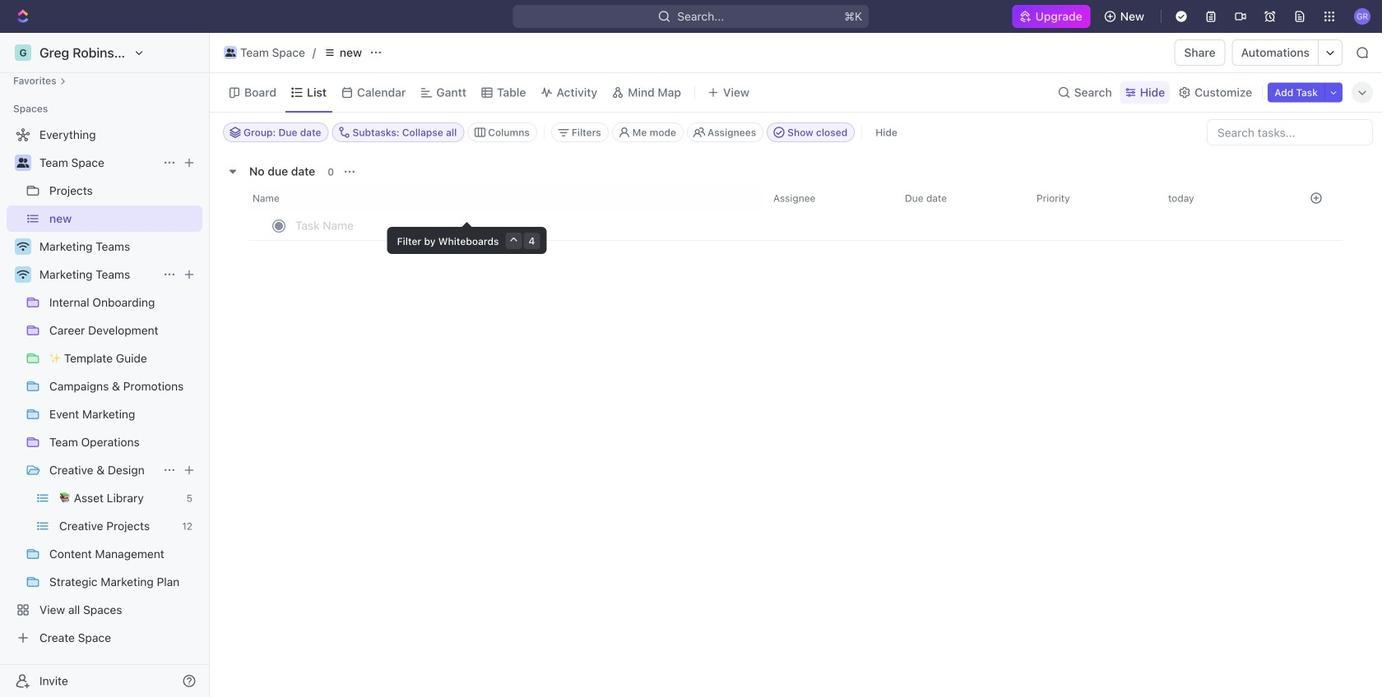 Task type: locate. For each thing, give the bounding box(es) containing it.
greg robinson's workspace, , element
[[15, 44, 31, 61]]

tree
[[7, 122, 202, 652]]

Search tasks... text field
[[1208, 120, 1373, 145]]

1 vertical spatial user group image
[[17, 158, 29, 168]]

user group image
[[225, 49, 236, 57], [17, 158, 29, 168]]

Task Name text field
[[295, 212, 776, 239]]

0 vertical spatial user group image
[[225, 49, 236, 57]]

0 horizontal spatial user group image
[[17, 158, 29, 168]]



Task type: vqa. For each thing, say whether or not it's contained in the screenshot.
1/4
no



Task type: describe. For each thing, give the bounding box(es) containing it.
sidebar navigation
[[0, 33, 213, 698]]

wifi image
[[17, 270, 29, 280]]

1 horizontal spatial user group image
[[225, 49, 236, 57]]

wifi image
[[17, 242, 29, 252]]

user group image inside tree
[[17, 158, 29, 168]]

tree inside sidebar navigation
[[7, 122, 202, 652]]



